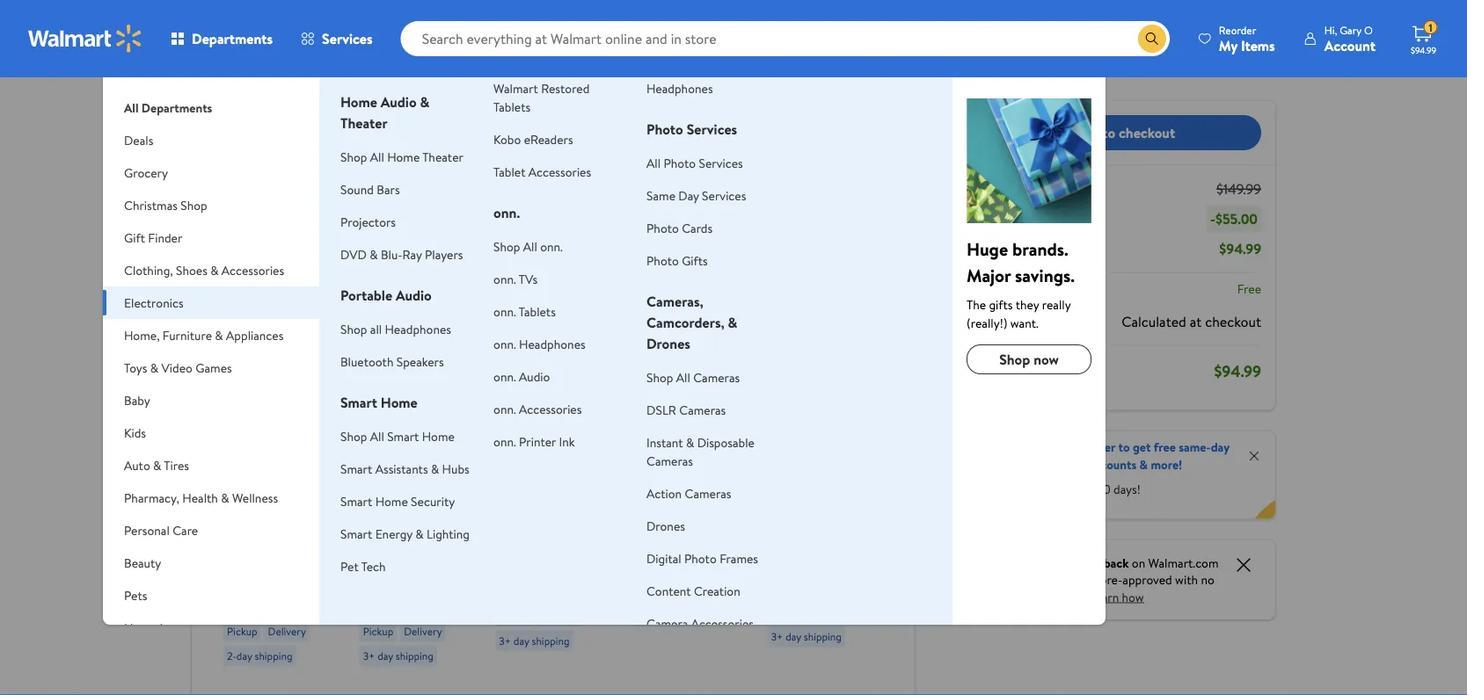 Task type: vqa. For each thing, say whether or not it's contained in the screenshot.
DVD & Blu-Ray Players
yes



Task type: locate. For each thing, give the bounding box(es) containing it.
clothing, shoes & accessories
[[124, 262, 284, 279]]

k- right serve
[[709, 534, 723, 554]]

cameras down instant
[[647, 453, 693, 470]]

accessories up ideas
[[222, 262, 284, 279]]

free up 'calculated at checkout'
[[1237, 281, 1261, 298]]

lighting
[[427, 526, 470, 543]]

try walmart+ free for 30 days!
[[979, 481, 1141, 498]]

1 best from the left
[[230, 328, 251, 343]]

1 horizontal spatial to
[[1118, 439, 1130, 456]]

checkout inside button
[[1119, 123, 1175, 142]]

& inside dropdown button
[[153, 457, 161, 474]]

1 vertical spatial 2-
[[227, 649, 236, 664]]

best for delivery
[[503, 328, 523, 343]]

2 vertical spatial $94.99
[[1214, 360, 1261, 382]]

to left "get"
[[1118, 439, 1130, 456]]

$94.99 down 1
[[1411, 44, 1437, 56]]

add inside $187.00 group
[[663, 439, 685, 456]]

free
[[329, 13, 353, 30], [1237, 281, 1261, 298]]

1 year from the top
[[365, 128, 388, 145]]

hi, gary o account
[[1324, 22, 1376, 55]]

0 horizontal spatial free
[[1053, 481, 1075, 498]]

with left no
[[1175, 572, 1198, 589]]

dslr
[[647, 402, 676, 419]]

2- down home improvement 'dropdown button'
[[227, 649, 236, 664]]

add inside group
[[527, 439, 549, 456]]

& right the shoes
[[210, 262, 219, 279]]

add inside now $19.88 group
[[391, 439, 413, 456]]

1 add button from the left
[[362, 434, 427, 462]]

cards
[[682, 219, 713, 237]]

accessories for tablet accessories
[[529, 163, 591, 180]]

departments up all departments link
[[192, 29, 273, 48]]

plan for $8.00
[[390, 156, 412, 173]]

cameras up cafe
[[685, 485, 731, 502]]

headphones up photo services
[[647, 80, 713, 97]]

add button inside group
[[498, 434, 563, 462]]

k- right "keurig"
[[674, 515, 688, 534]]

add group
[[496, 318, 600, 658]]

seller for delivery
[[525, 328, 550, 343]]

& inside home audio & theater
[[420, 92, 430, 112]]

departments up deals dropdown button
[[141, 99, 212, 116]]

add to cart image inside now $19.88 group
[[369, 438, 391, 459]]

best seller inside add group
[[503, 328, 550, 343]]

0 vertical spatial a
[[492, 105, 497, 120]]

clothing, shoes & accessories button
[[103, 254, 319, 287]]

year for 3-
[[365, 128, 388, 145]]

- for $11.00
[[416, 128, 420, 145]]

sony wh-ch720n-noise canceling wireless bluetooth headphones- black, with add-on services, 1 in cart image
[[213, 0, 297, 49]]

$187.00 group
[[632, 318, 736, 670]]

1 seller from the left
[[253, 328, 278, 343]]

a right 'become'
[[1062, 439, 1068, 456]]

1 horizontal spatial best seller
[[367, 328, 414, 343]]

gift ideas for less
[[213, 285, 333, 307]]

smart up pet tech link
[[340, 526, 372, 543]]

projectors
[[340, 213, 396, 230]]

0 horizontal spatial now
[[223, 489, 255, 511]]

seller inside now $99.00 group
[[253, 328, 278, 343]]

all for home audio & theater
[[370, 148, 384, 165]]

get
[[1133, 439, 1151, 456]]

1 maker, from the top
[[632, 573, 672, 592]]

gift inside the gift finder dropdown button
[[124, 229, 145, 246]]

search icon image
[[1145, 32, 1159, 46]]

2 vertical spatial for
[[1078, 481, 1094, 498]]

plan up bars at left top
[[390, 156, 412, 173]]

all up dslr cameras link
[[676, 369, 690, 386]]

no
[[1201, 572, 1215, 589]]

camera
[[401, 550, 449, 569], [647, 615, 688, 632]]

onn. for onn. tvs
[[494, 270, 516, 288]]

1 vertical spatial departments
[[141, 99, 212, 116]]

2 seller from the left
[[389, 328, 414, 343]]

$99.00
[[259, 489, 305, 511]]

for left 30
[[1078, 481, 1094, 498]]

0 vertical spatial to
[[1102, 123, 1115, 142]]

plan up shop all home theater link
[[391, 128, 413, 145]]

checkout right continue in the right of the page
[[1119, 123, 1175, 142]]

0 vertical spatial at
[[480, 105, 489, 120]]

best seller down "onn. tablets" "link"
[[503, 328, 550, 343]]

2 vertical spatial -
[[1210, 209, 1216, 229]]

tablet accessories
[[494, 163, 591, 180]]

2 horizontal spatial for
[[1078, 481, 1094, 498]]

remove
[[611, 205, 654, 223]]

best
[[230, 328, 251, 343], [367, 328, 387, 343], [503, 328, 523, 343]]

cameras inside the instant & disposable cameras
[[647, 453, 693, 470]]

1 horizontal spatial free
[[1154, 439, 1176, 456]]

electronics image
[[967, 99, 1092, 223]]

0 vertical spatial free
[[329, 13, 353, 30]]

& left the blu-
[[370, 246, 378, 263]]

$94.99 down -$55.00
[[1219, 239, 1261, 259]]

0 vertical spatial free
[[1154, 439, 1176, 456]]

1 horizontal spatial a
[[1062, 439, 1068, 456]]

2 horizontal spatial best seller
[[503, 328, 550, 343]]

0 horizontal spatial at
[[480, 105, 489, 120]]

all departments
[[124, 99, 212, 116]]

all up sound bars link
[[370, 148, 384, 165]]

free left 30- on the top left of the page
[[329, 13, 353, 30]]

at
[[480, 105, 489, 120], [1190, 312, 1202, 331]]

all up tvs
[[523, 238, 537, 255]]

0 vertical spatial audio
[[381, 92, 417, 112]]

smart down bluetooth
[[340, 393, 377, 413]]

1 vertical spatial plan
[[390, 156, 412, 173]]

Walmart Site-Wide search field
[[401, 21, 1170, 56]]

photo cards
[[647, 219, 713, 237]]

instant
[[647, 434, 683, 451]]

0 vertical spatial tablets
[[494, 98, 531, 115]]

departments inside all departments link
[[141, 99, 212, 116]]

Try Walmart+ free for 30 days! checkbox
[[956, 482, 972, 497]]

pickup inside add group
[[499, 609, 529, 624]]

1 horizontal spatial now
[[359, 489, 391, 511]]

1 add to cart image from the left
[[369, 438, 391, 459]]

you
[[822, 10, 836, 22]]

a left the time.)
[[492, 105, 497, 120]]

smart
[[340, 393, 377, 413], [387, 428, 419, 445], [340, 460, 372, 478], [340, 493, 372, 510], [340, 526, 372, 543]]

add left ink
[[527, 439, 549, 456]]

cameras down shop all cameras at bottom
[[679, 402, 726, 419]]

0 horizontal spatial seller
[[253, 328, 278, 343]]

drones down $187.00
[[647, 518, 685, 535]]

add button for delivery
[[498, 434, 563, 462]]

services up view
[[322, 29, 373, 48]]

add to cart image down dslr
[[642, 438, 663, 459]]

3 best seller from the left
[[503, 328, 550, 343]]

creation
[[694, 583, 740, 600]]

players
[[425, 246, 463, 263]]

1 drones from the top
[[647, 334, 690, 354]]

0 vertical spatial theater
[[340, 113, 388, 133]]

best inside add group
[[503, 328, 523, 343]]

coffee
[[660, 554, 703, 573]]

2- right '2-year plan - $8.00' 'option'
[[354, 156, 365, 173]]

1 vertical spatial for
[[283, 285, 304, 307]]

photo gifts link
[[647, 252, 708, 269]]

smart up '$24.98'
[[340, 493, 372, 510]]

accessories down creation
[[691, 615, 754, 632]]

1 best seller from the left
[[230, 328, 278, 343]]

year
[[365, 128, 388, 145], [365, 156, 387, 173]]

1 horizontal spatial free
[[1237, 281, 1261, 298]]

0 vertical spatial checkout
[[1119, 123, 1175, 142]]

add to cart image for onn. reusable 35mm camera with flash
[[369, 438, 391, 459]]

gift for gift finder
[[124, 229, 145, 246]]

walmart up the time.)
[[494, 80, 538, 97]]

seller inside now $19.88 group
[[389, 328, 414, 343]]

a inside become a member to get free same-day delivery, gas discounts & more!
[[1062, 439, 1068, 456]]

pickup inside now $99.00 group
[[227, 624, 257, 639]]

walmart up details
[[352, 62, 397, 80]]

shop all onn.
[[494, 238, 563, 255]]

best seller up the bluetooth speakers link on the bottom left
[[367, 328, 414, 343]]

smart home security
[[340, 493, 455, 510]]

dark
[[676, 631, 705, 650]]

0 horizontal spatial best seller
[[230, 328, 278, 343]]

onn. printer ink link
[[494, 433, 575, 450]]

1 horizontal spatial add button
[[498, 434, 563, 462]]

$94.99 down 'calculated at checkout'
[[1214, 360, 1261, 382]]

1 vertical spatial theater
[[422, 148, 463, 165]]

speakers
[[397, 353, 444, 370]]

accessories for onn. accessories
[[519, 401, 582, 418]]

photo services
[[647, 120, 737, 139]]

0 vertical spatial 2-
[[354, 156, 365, 173]]

o
[[1364, 22, 1373, 37]]

all for cameras, camcorders, & drones
[[676, 369, 690, 386]]

0 vertical spatial camera
[[401, 550, 449, 569]]

best seller for delivery
[[503, 328, 550, 343]]

free right "get"
[[1154, 439, 1176, 456]]

best up games
[[230, 328, 251, 343]]

2 horizontal spatial add button
[[634, 434, 699, 462]]

1 vertical spatial free
[[1053, 481, 1075, 498]]

photo up "day"
[[664, 154, 696, 172]]

theater inside home audio & theater
[[340, 113, 388, 133]]

5%
[[1059, 555, 1074, 572]]

$55.00 right save on the right top
[[861, 7, 893, 22]]

close walmart plus section image
[[1247, 449, 1261, 463]]

all up same at the top
[[647, 154, 661, 172]]

with right pet
[[359, 569, 386, 588]]

audio for home
[[381, 92, 417, 112]]

more!
[[1151, 456, 1182, 473]]

2 vertical spatial audio
[[519, 368, 550, 385]]

1 horizontal spatial checkout
[[1205, 312, 1261, 331]]

group
[[768, 318, 872, 654]]

walmart inside walmart restored tablets
[[494, 80, 538, 97]]

year down one
[[365, 128, 388, 145]]

$55.00
[[861, 7, 893, 22], [1216, 209, 1258, 229]]

2 year from the top
[[365, 156, 387, 173]]

photo down "headphones" link
[[647, 120, 683, 139]]

2 horizontal spatial seller
[[525, 328, 550, 343]]

banner containing become a member to get free same-day delivery, gas discounts & more!
[[942, 431, 1275, 519]]

gift down clothing, shoes & accessories
[[213, 285, 241, 307]]

1 horizontal spatial gift
[[213, 285, 241, 307]]

checkout for calculated at checkout
[[1205, 312, 1261, 331]]

accessories up printer
[[519, 401, 582, 418]]

1 now from the left
[[223, 489, 255, 511]]

walmart plus image
[[956, 449, 1009, 467]]

theater
[[340, 113, 388, 133], [422, 148, 463, 165]]

0 vertical spatial departments
[[192, 29, 273, 48]]

onn.
[[494, 203, 520, 223], [540, 238, 563, 255], [494, 270, 516, 288], [494, 303, 516, 320], [494, 336, 516, 353], [494, 368, 516, 385], [494, 401, 516, 418], [494, 433, 516, 450], [359, 530, 385, 550]]

add down dslr
[[663, 439, 685, 456]]

0 horizontal spatial gift
[[124, 229, 145, 246]]

calculated at checkout
[[1122, 312, 1261, 331]]

1 horizontal spatial $55.00
[[1216, 209, 1258, 229]]

now for now $19.88 $24.98 onn. reusable 35mm camera with flash
[[359, 489, 391, 511]]

seller for now $99.00
[[253, 328, 278, 343]]

& right camcorders,
[[728, 313, 738, 332]]

0 horizontal spatial add button
[[362, 434, 427, 462]]

with inside now $19.88 $24.98 onn. reusable 35mm camera with flash
[[359, 569, 386, 588]]

free down gas
[[1053, 481, 1075, 498]]

2 horizontal spatial best
[[503, 328, 523, 343]]

tablets inside walmart restored tablets
[[494, 98, 531, 115]]

ereaders
[[524, 131, 573, 148]]

camera down smart energy & lighting link in the left of the page
[[401, 550, 449, 569]]

services up all photo services link
[[687, 120, 737, 139]]

now $99.00
[[223, 489, 305, 511]]

days!
[[1114, 481, 1141, 498]]

1 vertical spatial gift
[[213, 285, 241, 307]]

kids button
[[103, 417, 319, 449]]

2- inside now $99.00 group
[[227, 649, 236, 664]]

camera down the and
[[647, 615, 688, 632]]

shop all headphones link
[[340, 321, 451, 338]]

tablets up kobo
[[494, 98, 531, 115]]

at right calculated
[[1190, 312, 1202, 331]]

seller inside add group
[[525, 328, 550, 343]]

& left hubs
[[431, 460, 439, 478]]

0 horizontal spatial to
[[1102, 123, 1115, 142]]

1 vertical spatial maker,
[[632, 631, 672, 650]]

add button inside now $19.88 group
[[362, 434, 427, 462]]

try
[[979, 481, 995, 498]]

$187.00
[[632, 489, 682, 511]]

year up 'sound bars'
[[365, 156, 387, 173]]

onn. accessories link
[[494, 401, 582, 418]]

& left more!
[[1140, 456, 1148, 473]]

sound bars
[[340, 181, 400, 198]]

(1
[[1012, 179, 1021, 199]]

photo for cards
[[647, 219, 679, 237]]

add to cart image
[[369, 438, 391, 459], [642, 438, 663, 459]]

0 horizontal spatial with
[[359, 569, 386, 588]]

banner
[[942, 431, 1275, 519]]

learn
[[1089, 589, 1119, 606]]

now for now $99.00
[[223, 489, 255, 511]]

to right continue in the right of the page
[[1102, 123, 1115, 142]]

smart home security link
[[340, 493, 455, 510]]

group containing pickup
[[768, 318, 872, 654]]

1 vertical spatial at
[[1190, 312, 1202, 331]]

1 horizontal spatial theater
[[422, 148, 463, 165]]

learn how
[[1089, 589, 1144, 606]]

add up assistants
[[391, 439, 413, 456]]

gift left finder
[[124, 229, 145, 246]]

1 vertical spatial a
[[1062, 439, 1068, 456]]

3-year plan - $11.00
[[354, 128, 454, 145]]

delivery inside now $19.88 group
[[404, 624, 442, 639]]

k-
[[674, 515, 688, 534], [709, 534, 723, 554]]

$55.00 down $149.99
[[1216, 209, 1258, 229]]

audio for portable
[[396, 286, 432, 305]]

walmart.com
[[1148, 555, 1219, 572]]

2 maker, from the top
[[632, 631, 672, 650]]

accessories down "ereaders"
[[529, 163, 591, 180]]

add button inside $187.00 group
[[634, 434, 699, 462]]

3 seller from the left
[[525, 328, 550, 343]]

gifts
[[682, 252, 708, 269]]

brands.
[[1012, 237, 1069, 261]]

& inside the instant & disposable cameras
[[686, 434, 694, 451]]

drones inside cameras, camcorders, & drones
[[647, 334, 690, 354]]

0 vertical spatial plan
[[391, 128, 413, 145]]

now $99.00 group
[[223, 318, 328, 674]]

instant & disposable cameras link
[[647, 434, 755, 470]]

0 vertical spatial for
[[716, 205, 732, 223]]

2-Year plan - $8.00 checkbox
[[328, 157, 344, 173]]

onn. tablets
[[494, 303, 556, 320]]

1 vertical spatial camera
[[647, 615, 688, 632]]

best down "onn. tablets"
[[503, 328, 523, 343]]

home inside home audio & theater
[[340, 92, 377, 112]]

projectors link
[[340, 213, 396, 230]]

less
[[308, 285, 333, 307]]

2 now from the left
[[359, 489, 391, 511]]

$187.00 keurig k-cafe single serve k- cup coffee maker, latte maker and cappuccino maker, dark charcoal
[[632, 489, 723, 670]]

& inside become a member to get free same-day delivery, gas discounts & more!
[[1140, 456, 1148, 473]]

1 vertical spatial to
[[1118, 439, 1130, 456]]

1 horizontal spatial with
[[1175, 572, 1198, 589]]

2 add button from the left
[[498, 434, 563, 462]]

1 vertical spatial checkout
[[1205, 312, 1261, 331]]

0 horizontal spatial camera
[[401, 550, 449, 569]]

home inside 'dropdown button'
[[124, 620, 157, 637]]

energy
[[375, 526, 413, 543]]

delivery inside now $99.00 group
[[268, 624, 306, 639]]

0 horizontal spatial free
[[329, 13, 353, 30]]

1 plan from the top
[[391, 128, 413, 145]]

3+ day shipping inside add group
[[499, 633, 570, 648]]

2 best seller from the left
[[367, 328, 414, 343]]

seller down ideas
[[253, 328, 278, 343]]

3 add button from the left
[[634, 434, 699, 462]]

add to cart image inside $187.00 group
[[642, 438, 663, 459]]

day inside now $99.00 group
[[236, 649, 252, 664]]

pet tech link
[[340, 558, 386, 575]]

now $19.88 group
[[359, 318, 464, 674]]

& right instant
[[686, 434, 694, 451]]

& right health
[[221, 490, 229, 507]]

0 vertical spatial maker,
[[632, 573, 672, 592]]

0 vertical spatial -
[[416, 128, 420, 145]]

0 vertical spatial drones
[[647, 334, 690, 354]]

save for later
[[689, 205, 759, 223]]

add for onn. reusable 35mm camera with flash
[[391, 439, 413, 456]]

theater for shop all home theater
[[422, 148, 463, 165]]

departments button
[[157, 18, 287, 60]]

personal
[[124, 522, 170, 539]]

2- for year
[[354, 156, 365, 173]]

pickup inside group
[[771, 605, 802, 620]]

best seller down ideas
[[230, 328, 278, 343]]

1 vertical spatial drones
[[647, 518, 685, 535]]

best inside now $99.00 group
[[230, 328, 251, 343]]

0 horizontal spatial theater
[[340, 113, 388, 133]]

best up bluetooth
[[367, 328, 387, 343]]

0 horizontal spatial checkout
[[1119, 123, 1175, 142]]

0 horizontal spatial 2-
[[227, 649, 236, 664]]

2-year plan - $8.00
[[354, 156, 453, 173]]

& right toys
[[150, 359, 158, 376]]

best for now $99.00
[[230, 328, 251, 343]]

1 vertical spatial free
[[1237, 281, 1261, 298]]

1 horizontal spatial camera
[[647, 615, 688, 632]]

1 horizontal spatial 2-
[[354, 156, 365, 173]]

all for onn.
[[523, 238, 537, 255]]

2 best from the left
[[367, 328, 387, 343]]

3 best from the left
[[503, 328, 523, 343]]

if
[[1054, 572, 1061, 589]]

2 horizontal spatial headphones
[[647, 80, 713, 97]]

3+ inside $187.00 group
[[635, 609, 647, 624]]

year for 2-
[[365, 156, 387, 173]]

for right the save
[[716, 205, 732, 223]]

toys
[[124, 359, 147, 376]]

& left the 'tires'
[[153, 457, 161, 474]]

headphones down "onn. tablets" "link"
[[519, 336, 586, 353]]

day
[[375, 13, 393, 30], [1211, 439, 1230, 456], [650, 609, 665, 624], [786, 629, 801, 644], [514, 633, 529, 648], [236, 649, 252, 664], [377, 649, 393, 664]]

add to cart image up assistants
[[369, 438, 391, 459]]

seller down "onn. tablets" "link"
[[525, 328, 550, 343]]

walmart image
[[28, 25, 142, 53]]

0 vertical spatial $55.00
[[861, 7, 893, 22]]

1 vertical spatial -
[[415, 156, 420, 173]]

0 horizontal spatial best
[[230, 328, 251, 343]]

for left the less
[[283, 285, 304, 307]]

at right selected in the top left of the page
[[480, 105, 489, 120]]

risk.
[[1066, 589, 1087, 606]]

photo left gifts
[[647, 252, 679, 269]]

maker, down digital
[[632, 573, 672, 592]]

& down protection
[[420, 92, 430, 112]]

0 horizontal spatial walmart
[[352, 62, 397, 80]]

tablets up onn. headphones
[[519, 303, 556, 320]]

gift for gift ideas for less
[[213, 285, 241, 307]]

1 vertical spatial year
[[365, 156, 387, 173]]

2 plan from the top
[[390, 156, 412, 173]]

3+ inside add group
[[499, 633, 511, 648]]

headphones up 'speakers'
[[385, 321, 451, 338]]

for inside button
[[716, 205, 732, 223]]

discounts
[[1086, 456, 1137, 473]]

0 vertical spatial gift
[[124, 229, 145, 246]]

1 horizontal spatial add to cart image
[[642, 438, 663, 459]]

checkout right calculated
[[1205, 312, 1261, 331]]

now inside now $19.88 $24.98 onn. reusable 35mm camera with flash
[[359, 489, 391, 511]]

all down 'smart home'
[[370, 428, 384, 445]]

seller right all on the left of the page
[[389, 328, 414, 343]]

2 add to cart image from the left
[[642, 438, 663, 459]]

maker,
[[632, 573, 672, 592], [632, 631, 672, 650]]

1 horizontal spatial walmart
[[494, 80, 538, 97]]

1 horizontal spatial seller
[[389, 328, 414, 343]]

0 vertical spatial year
[[365, 128, 388, 145]]

-
[[416, 128, 420, 145], [415, 156, 420, 173], [1210, 209, 1216, 229]]

kobo
[[494, 131, 521, 148]]

drones down camcorders,
[[647, 334, 690, 354]]

0 horizontal spatial add to cart image
[[369, 438, 391, 459]]

shoes
[[176, 262, 207, 279]]

audio inside home audio & theater
[[381, 92, 417, 112]]

0 horizontal spatial a
[[492, 105, 497, 120]]

gary
[[1340, 22, 1362, 37]]

1 vertical spatial audio
[[396, 286, 432, 305]]

1 horizontal spatial for
[[716, 205, 732, 223]]

free for free
[[1237, 281, 1261, 298]]

a inside view details (only one option can be selected at a time.)
[[492, 105, 497, 120]]

christmas
[[124, 197, 178, 214]]

add up view
[[327, 62, 349, 80]]

huge
[[967, 237, 1008, 261]]

best seller inside now $99.00 group
[[230, 328, 278, 343]]

1 horizontal spatial best
[[367, 328, 387, 343]]

smart left assistants
[[340, 460, 372, 478]]

1 horizontal spatial at
[[1190, 312, 1202, 331]]

day inside group
[[786, 629, 801, 644]]



Task type: describe. For each thing, give the bounding box(es) containing it.
become a member to get free same-day delivery, gas discounts & more!
[[1016, 439, 1230, 473]]

video
[[161, 359, 192, 376]]

same day services link
[[647, 187, 746, 204]]

assistants
[[375, 460, 428, 478]]

free for free 30-day returns
[[329, 13, 353, 30]]

how
[[1122, 589, 1144, 606]]

Search search field
[[401, 21, 1170, 56]]

save for later button
[[685, 200, 763, 228]]

kobo ereaders
[[494, 131, 573, 148]]

keurig
[[632, 515, 671, 534]]

onn. for onn. headphones
[[494, 336, 516, 353]]

day inside now $19.88 group
[[377, 649, 393, 664]]

dismiss capital one banner image
[[1233, 555, 1254, 576]]

hi,
[[1324, 22, 1337, 37]]

smart assistants & hubs link
[[340, 460, 469, 478]]

(really!)
[[967, 314, 1008, 332]]

same-
[[1179, 439, 1211, 456]]

smart for smart energy & lighting
[[340, 526, 372, 543]]

photo for gifts
[[647, 252, 679, 269]]

smart up assistants
[[387, 428, 419, 445]]

home improvement
[[124, 620, 231, 637]]

day inside add group
[[514, 633, 529, 648]]

35mm
[[359, 550, 398, 569]]

they
[[1016, 296, 1039, 313]]

photo up latte
[[684, 550, 717, 567]]

gift finder button
[[103, 222, 319, 254]]

shipping inside add group
[[532, 633, 570, 648]]

home improvement button
[[103, 612, 319, 645]]

gifts
[[989, 296, 1013, 313]]

security
[[411, 493, 455, 510]]

3-Year plan - $11.00 checkbox
[[328, 129, 344, 145]]

tvs
[[519, 270, 538, 288]]

onn. inside now $19.88 $24.98 onn. reusable 35mm camera with flash
[[359, 530, 385, 550]]

3+ inside now $19.88 group
[[363, 649, 375, 664]]

onn. for onn. tablets
[[494, 303, 516, 320]]

onn. for onn. accessories
[[494, 401, 516, 418]]

& right furniture
[[215, 327, 223, 344]]

delivery inside add group
[[540, 609, 578, 624]]

action cameras link
[[647, 485, 731, 502]]

sound bars link
[[340, 181, 400, 198]]

save
[[838, 10, 854, 22]]

& inside cameras, camcorders, & drones
[[728, 313, 738, 332]]

savings.
[[1015, 263, 1075, 288]]

smart assistants & hubs
[[340, 460, 469, 478]]

0 horizontal spatial k-
[[674, 515, 688, 534]]

baby button
[[103, 384, 319, 417]]

total
[[1022, 362, 1051, 381]]

2 drones from the top
[[647, 518, 685, 535]]

shop for cameras, camcorders, & drones
[[647, 369, 673, 386]]

add to cart image for keurig k-cafe single serve k- cup coffee maker, latte maker and cappuccino maker, dark charcoal
[[642, 438, 663, 459]]

shop all smart home link
[[340, 428, 455, 445]]

major
[[967, 263, 1011, 288]]

smart for smart home security
[[340, 493, 372, 510]]

shop for home audio & theater
[[340, 148, 367, 165]]

accessories inside "dropdown button"
[[222, 262, 284, 279]]

best seller inside now $19.88 group
[[367, 328, 414, 343]]

all up deals
[[124, 99, 139, 116]]

grocery
[[124, 164, 168, 181]]

30-
[[356, 13, 375, 30]]

1 vertical spatial tablets
[[519, 303, 556, 320]]

smart for smart home
[[340, 393, 377, 413]]

toys & video games
[[124, 359, 232, 376]]

latte
[[676, 573, 707, 592]]

day inside $187.00 group
[[650, 609, 665, 624]]

estimated
[[956, 362, 1018, 381]]

services up the save for later
[[702, 187, 746, 204]]

auto & tires
[[124, 457, 189, 474]]

add for 3+ day shipping
[[527, 439, 549, 456]]

day inside become a member to get free same-day delivery, gas discounts & more!
[[1211, 439, 1230, 456]]

onn. for onn. printer ink
[[494, 433, 516, 450]]

digital
[[647, 550, 681, 567]]

onn. audio link
[[494, 368, 550, 385]]

30
[[1097, 481, 1111, 498]]

onn. audio
[[494, 368, 550, 385]]

plan for $11.00
[[391, 128, 413, 145]]

same day services
[[647, 187, 746, 204]]

$19.88
[[395, 489, 438, 511]]

shop for smart home
[[340, 428, 367, 445]]

camera inside now $19.88 $24.98 onn. reusable 35mm camera with flash
[[401, 550, 449, 569]]

services inside popup button
[[322, 29, 373, 48]]

add button for $187.00
[[634, 434, 699, 462]]

beauty
[[124, 555, 161, 572]]

0 vertical spatial $94.99
[[1411, 44, 1437, 56]]

christmas shop
[[124, 197, 207, 214]]

cup
[[632, 554, 656, 573]]

shop all home theater
[[340, 148, 463, 165]]

2- for day
[[227, 649, 236, 664]]

shop for onn.
[[494, 238, 520, 255]]

onn. for onn.
[[494, 203, 520, 223]]

savings
[[956, 209, 1003, 229]]

pre-
[[1100, 572, 1123, 589]]

on
[[1132, 555, 1145, 572]]

0 horizontal spatial headphones
[[385, 321, 451, 338]]

same
[[647, 187, 676, 204]]

huge brands. major savings. the gifts they really (really!) want.
[[967, 237, 1075, 332]]

onn. tablets link
[[494, 303, 556, 320]]

camcorders,
[[647, 313, 725, 332]]

continue to checkout
[[1043, 123, 1175, 142]]

all for smart home
[[370, 428, 384, 445]]

pharmacy, health & wellness
[[124, 490, 278, 507]]

free inside become a member to get free same-day delivery, gas discounts & more!
[[1154, 439, 1176, 456]]

approved
[[1123, 572, 1172, 589]]

one
[[355, 105, 372, 120]]

smart for smart assistants & hubs
[[340, 460, 372, 478]]

electronics button
[[103, 287, 319, 319]]

to inside become a member to get free same-day delivery, gas discounts & more!
[[1118, 439, 1130, 456]]

now $19.88 $24.98 onn. reusable 35mm camera with flash
[[359, 489, 449, 588]]

shipping inside $187.00 group
[[668, 609, 706, 624]]

home, furniture & appliances
[[124, 327, 284, 344]]

& right energy
[[415, 526, 424, 543]]

tablet
[[494, 163, 526, 180]]

see
[[1031, 572, 1051, 589]]

departments inside departments 'popup button'
[[192, 29, 273, 48]]

onn. for onn. audio
[[494, 368, 516, 385]]

1 vertical spatial $94.99
[[1219, 239, 1261, 259]]

3+ day shipping inside now $19.88 group
[[363, 649, 434, 664]]

gas
[[1065, 456, 1083, 473]]

add for keurig k-cafe single serve k- cup coffee maker, latte maker and cappuccino maker, dark charcoal
[[663, 439, 685, 456]]

onn. tvs link
[[494, 270, 538, 288]]

continue
[[1043, 123, 1099, 142]]

shop all headphones
[[340, 321, 451, 338]]

day
[[679, 187, 699, 204]]

smart energy & lighting link
[[340, 526, 470, 543]]

best seller for now $99.00
[[230, 328, 278, 343]]

add to cart image
[[505, 438, 527, 459]]

onn. printer ink
[[494, 433, 575, 450]]

walmart restored tablets link
[[494, 80, 590, 115]]

content
[[647, 583, 691, 600]]

3+ day shipping inside $187.00 group
[[635, 609, 706, 624]]

0 horizontal spatial for
[[283, 285, 304, 307]]

serve
[[672, 534, 706, 554]]

bars
[[377, 181, 400, 198]]

shipping inside now $19.88 group
[[396, 649, 434, 664]]

personal care
[[124, 522, 198, 539]]

pickup inside now $19.88 group
[[363, 624, 393, 639]]

1 vertical spatial $55.00
[[1216, 209, 1258, 229]]

shop all smart home
[[340, 428, 455, 445]]

frames
[[720, 550, 758, 567]]

services up same day services
[[699, 154, 743, 172]]

shop inside dropdown button
[[181, 197, 207, 214]]

1 horizontal spatial headphones
[[519, 336, 586, 353]]

2-day shipping
[[227, 649, 292, 664]]

1 horizontal spatial k-
[[709, 534, 723, 554]]

baby
[[124, 392, 150, 409]]

pharmacy, health & wellness button
[[103, 482, 319, 515]]

with inside see if you're pre-approved with no credit risk.
[[1175, 572, 1198, 589]]

checkout for continue to checkout
[[1119, 123, 1175, 142]]

deals button
[[103, 124, 319, 157]]

delivery,
[[1016, 456, 1062, 473]]

audio for onn.
[[519, 368, 550, 385]]

now
[[1034, 350, 1059, 369]]

cappuccino
[[632, 612, 704, 631]]

printer
[[519, 433, 556, 450]]

shipping inside now $99.00 group
[[255, 649, 292, 664]]

blu-
[[381, 246, 403, 263]]

accessories for camera accessories
[[691, 615, 754, 632]]

theater for home audio & theater
[[340, 113, 388, 133]]

subtotal (1 item)
[[956, 179, 1057, 199]]

to inside button
[[1102, 123, 1115, 142]]

shop for portable audio
[[340, 321, 367, 338]]

- for $8.00
[[415, 156, 420, 173]]

3+ day shipping inside group
[[771, 629, 842, 644]]

0 horizontal spatial $55.00
[[861, 7, 893, 22]]

best inside now $19.88 group
[[367, 328, 387, 343]]

photo for services
[[647, 120, 683, 139]]

cameras up dslr cameras
[[693, 369, 740, 386]]

by
[[486, 62, 499, 80]]

at inside view details (only one option can be selected at a time.)
[[480, 105, 489, 120]]



